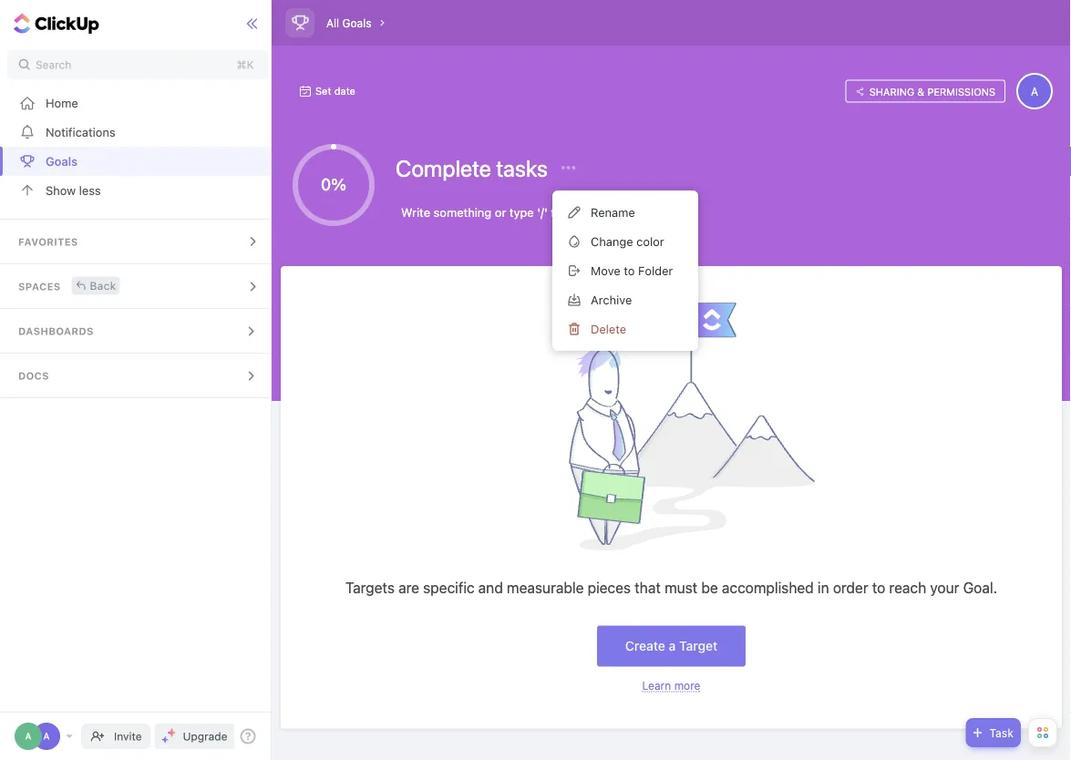 Task type: vqa. For each thing, say whether or not it's contained in the screenshot.
tree
no



Task type: locate. For each thing, give the bounding box(es) containing it.
reach
[[890, 580, 927, 597]]

more
[[675, 680, 701, 693]]

be
[[702, 580, 718, 597]]

task
[[990, 727, 1014, 740]]

move to folder link
[[560, 256, 691, 285]]

move
[[591, 264, 621, 278]]

to
[[624, 264, 635, 278], [873, 580, 886, 597]]

specific
[[423, 580, 475, 597]]

are
[[399, 580, 420, 597]]

color
[[637, 235, 665, 249]]

sharing
[[870, 86, 915, 98]]

notifications link
[[0, 118, 276, 147]]

0 vertical spatial to
[[624, 264, 635, 278]]

0 horizontal spatial to
[[624, 264, 635, 278]]

back link
[[72, 277, 120, 295]]

delete
[[591, 322, 627, 336]]

1 horizontal spatial to
[[873, 580, 886, 597]]

home
[[46, 96, 78, 110]]

complete
[[396, 155, 491, 182]]

to right the 'order'
[[873, 580, 886, 597]]

learn more link
[[643, 680, 701, 693]]

sidebar navigation
[[0, 0, 276, 761]]

dashboards
[[18, 326, 94, 337]]

all goals link
[[322, 11, 376, 35]]

goal.
[[964, 580, 998, 597]]

home link
[[0, 88, 276, 118]]

create a target
[[625, 639, 718, 654]]

permissions
[[928, 86, 996, 98]]

upgrade
[[183, 731, 228, 743]]

favorites
[[18, 236, 78, 248]]

to right move
[[624, 264, 635, 278]]

archive
[[591, 293, 632, 307]]

back
[[90, 280, 116, 292]]

less
[[79, 184, 101, 197]]

⌘k
[[237, 58, 254, 71]]

in
[[818, 580, 830, 597]]

goals
[[46, 155, 78, 168]]

rename
[[591, 206, 636, 219]]

upgrade link
[[155, 724, 235, 750]]

goals link
[[0, 147, 276, 176]]

delete link
[[560, 315, 691, 344]]

and
[[479, 580, 503, 597]]

1 vertical spatial to
[[873, 580, 886, 597]]

change color button
[[560, 227, 691, 256]]



Task type: describe. For each thing, give the bounding box(es) containing it.
order
[[833, 580, 869, 597]]

sharing & permissions
[[870, 86, 996, 98]]

must
[[665, 580, 698, 597]]

targets
[[346, 580, 395, 597]]

measurable
[[507, 580, 584, 597]]

notifications
[[46, 125, 116, 139]]

move to folder
[[591, 264, 673, 278]]

invite
[[114, 731, 142, 743]]

accomplished
[[722, 580, 814, 597]]

favorites button
[[0, 220, 276, 264]]

complete tasks
[[396, 155, 553, 182]]

learn
[[643, 680, 672, 693]]

show
[[46, 184, 76, 197]]

change
[[591, 235, 634, 249]]

search
[[36, 58, 71, 71]]

learn more
[[643, 680, 701, 693]]

rename link
[[560, 198, 691, 227]]

show less
[[46, 184, 101, 197]]

targets are specific and measurable pieces that must be accomplished in order to reach your goal.
[[346, 580, 998, 597]]

tasks
[[496, 155, 548, 182]]

that
[[635, 580, 661, 597]]

&
[[918, 86, 925, 98]]

archive link
[[560, 285, 691, 315]]

your
[[931, 580, 960, 597]]

change color
[[591, 235, 665, 249]]

all goals
[[327, 16, 372, 29]]

pieces
[[588, 580, 631, 597]]

docs
[[18, 370, 49, 382]]

folder
[[638, 264, 673, 278]]



